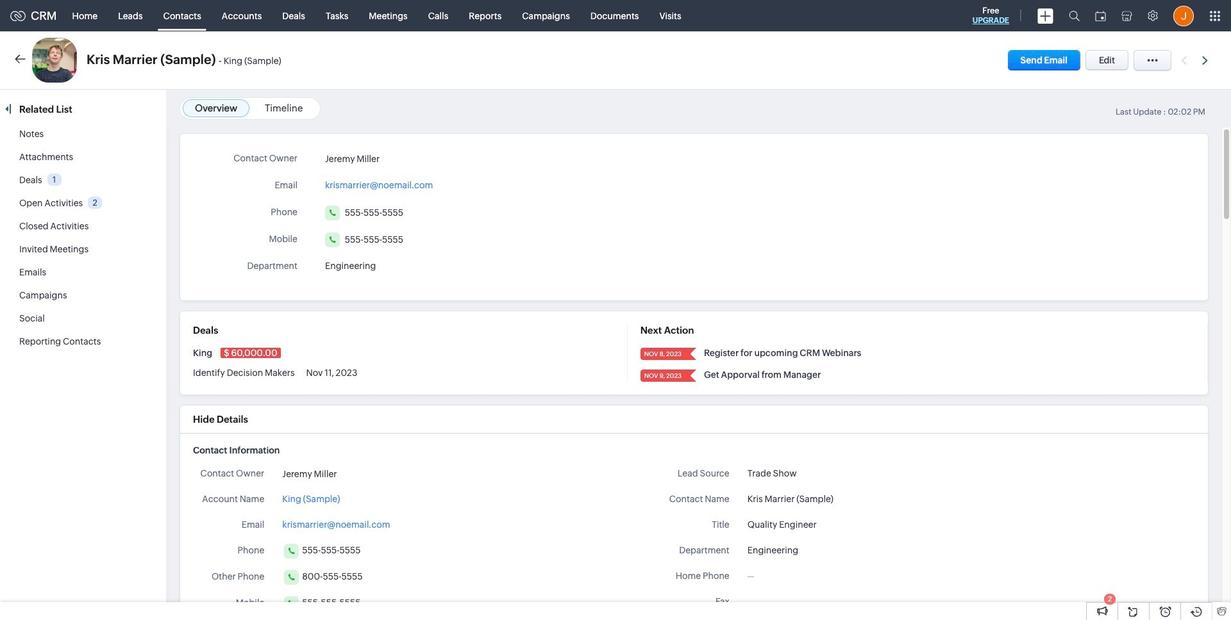 Task type: vqa. For each thing, say whether or not it's contained in the screenshot.
Other Modules FIELD
no



Task type: locate. For each thing, give the bounding box(es) containing it.
logo image
[[10, 11, 26, 21]]

search image
[[1069, 10, 1080, 21]]

profile element
[[1166, 0, 1202, 31]]

next record image
[[1202, 56, 1211, 64]]

search element
[[1061, 0, 1087, 31]]



Task type: describe. For each thing, give the bounding box(es) containing it.
create menu image
[[1037, 8, 1053, 23]]

calendar image
[[1095, 11, 1106, 21]]

create menu element
[[1030, 0, 1061, 31]]

profile image
[[1173, 5, 1194, 26]]

previous record image
[[1181, 56, 1187, 64]]



